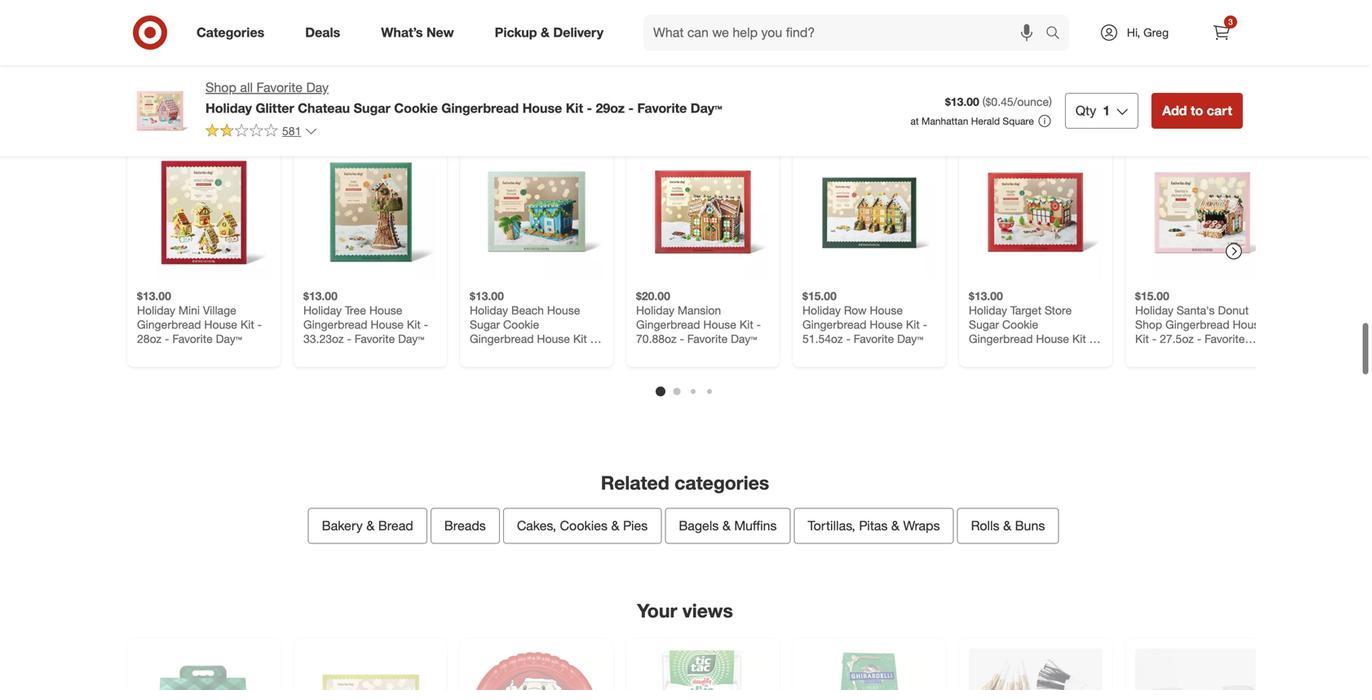 Task type: locate. For each thing, give the bounding box(es) containing it.
1 horizontal spatial $15.00
[[1135, 289, 1169, 304]]

bread
[[378, 518, 413, 534]]

favorite inside $13.00 holiday mini village gingerbread house kit - 28oz - favorite day™
[[172, 332, 213, 346]]

2 horizontal spatial cookie
[[1002, 318, 1038, 332]]

cookie down what's new link
[[394, 100, 438, 116]]

favorite inside $20.00 holiday mansion gingerbread house kit - 70.88oz - favorite day™
[[687, 332, 728, 346]]

gingerbread inside shop all favorite day holiday glitter chateau sugar cookie gingerbread house kit - 29oz - favorite day™
[[441, 100, 519, 116]]

muffins
[[734, 518, 777, 534]]

holiday beach house sugar cookie gingerbread house kit - 28.30oz - favorite day™ image
[[470, 146, 603, 279]]

what's new
[[381, 25, 454, 40]]

rolls & buns link
[[957, 508, 1059, 544]]

0 horizontal spatial to
[[660, 96, 678, 119]]

favorite down tree
[[355, 332, 395, 346]]

store
[[1045, 304, 1072, 318]]

to inside button
[[1191, 103, 1203, 119]]

row
[[844, 304, 867, 318]]

& right rolls
[[1003, 518, 1011, 534]]

holiday up 27.5oz
[[1135, 304, 1174, 318]]

beach
[[511, 304, 544, 318]]

holiday classic house gingerbread house kit with roof helper - 38.8oz - favorite day™ image
[[137, 649, 271, 691]]

0 vertical spatial shop
[[206, 80, 236, 95]]

pickup
[[495, 25, 537, 40]]

favorite down beach
[[521, 346, 561, 361]]

hubba bubba holiday bubble tape - 2oz image
[[470, 649, 603, 691]]

related
[[601, 472, 669, 495]]

all
[[240, 80, 253, 95]]

0 horizontal spatial $15.00
[[802, 289, 837, 304]]

1 horizontal spatial to
[[1191, 103, 1203, 119]]

shop left santa's
[[1135, 318, 1162, 332]]

favorite down row
[[854, 332, 894, 346]]

cookie inside $13.00 holiday beach house sugar cookie gingerbread house kit - 28.30oz - favorite day™
[[503, 318, 539, 332]]

4ct trend nye coupe glasses - spritz™ image
[[1135, 649, 1269, 691]]

day™ inside $20.00 holiday mansion gingerbread house kit - 70.88oz - favorite day™
[[731, 332, 757, 346]]

day™ inside the $13.00 holiday tree house gingerbread house kit - 33.23oz - favorite day™
[[398, 332, 424, 346]]

deals
[[305, 25, 340, 40]]

kit
[[566, 100, 583, 116], [240, 318, 254, 332], [407, 318, 421, 332], [740, 318, 753, 332], [906, 318, 920, 332], [573, 332, 587, 346], [1072, 332, 1086, 346], [1135, 332, 1149, 346]]

your views
[[637, 600, 733, 623]]

$15.00 inside $15.00 holiday row house gingerbread house kit - 51.54oz - favorite day™
[[802, 289, 837, 304]]

cookie left the store
[[1002, 318, 1038, 332]]

$0.45
[[986, 95, 1013, 109]]

sugar for $13.00 holiday beach house sugar cookie gingerbread house kit - 28.30oz - favorite day™
[[470, 318, 500, 332]]

$20.00 holiday mansion gingerbread house kit - 70.88oz - favorite day™
[[636, 289, 761, 346]]

0 horizontal spatial shop
[[206, 80, 236, 95]]

new
[[426, 25, 454, 40]]

favorite down donut
[[1205, 332, 1245, 346]]

pickup & delivery
[[495, 25, 604, 40]]

to right the add
[[1191, 103, 1203, 119]]

favorite inside the $13.00 holiday tree house gingerbread house kit - 33.23oz - favorite day™
[[355, 332, 395, 346]]

$15.00 left santa's
[[1135, 289, 1169, 304]]

$15.00 for holiday row house gingerbread house kit - 51.54oz - favorite day™
[[802, 289, 837, 304]]

holiday for $15.00 holiday santa's donut shop gingerbread house kit - 27.5oz - favorite day™
[[1135, 304, 1174, 318]]

at
[[911, 115, 919, 127]]

breads link
[[430, 508, 500, 544]]

shop left all
[[206, 80, 236, 95]]

favorite right the 29oz
[[637, 100, 687, 116]]

holiday inside $15.00 holiday row house gingerbread house kit - 51.54oz - favorite day™
[[802, 304, 841, 318]]

2 $15.00 from the left
[[1135, 289, 1169, 304]]

day™
[[691, 100, 722, 116], [216, 332, 242, 346], [398, 332, 424, 346], [731, 332, 757, 346], [897, 332, 923, 346], [564, 346, 591, 361], [1057, 346, 1083, 361], [1135, 346, 1161, 361]]

santa's
[[1177, 304, 1215, 318]]

holiday up 70.88oz
[[636, 304, 674, 318]]

herald
[[971, 115, 1000, 127]]

1 horizontal spatial shop
[[1135, 318, 1162, 332]]

$13.00 inside the $13.00 holiday tree house gingerbread house kit - 33.23oz - favorite day™
[[303, 289, 338, 304]]

& left pies
[[611, 518, 619, 534]]

house inside $13.00 holiday target store sugar cookie gingerbread house kit - 29.7oz - favorite day™
[[1036, 332, 1069, 346]]

sugar inside $13.00 holiday target store sugar cookie gingerbread house kit - 29.7oz - favorite day™
[[969, 318, 999, 332]]

holiday inside $15.00 holiday santa's donut shop gingerbread house kit - 27.5oz - favorite day™
[[1135, 304, 1174, 318]]

28oz
[[137, 332, 162, 346]]

holiday inside $13.00 holiday beach house sugar cookie gingerbread house kit - 28.30oz - favorite day™
[[470, 304, 508, 318]]

holiday up 33.23oz on the left
[[303, 304, 342, 318]]

kit inside $13.00 holiday mini village gingerbread house kit - 28oz - favorite day™
[[240, 318, 254, 332]]

favorite down mansion
[[687, 332, 728, 346]]

mansion
[[678, 304, 721, 318]]

kit inside shop all favorite day holiday glitter chateau sugar cookie gingerbread house kit - 29oz - favorite day™
[[566, 100, 583, 116]]

gingerbread
[[441, 100, 519, 116], [137, 318, 201, 332], [303, 318, 367, 332], [636, 318, 700, 332], [802, 318, 867, 332], [1165, 318, 1230, 332], [470, 332, 534, 346], [969, 332, 1033, 346]]

to for cart
[[1191, 103, 1203, 119]]

more
[[609, 96, 655, 119]]

$15.00
[[802, 289, 837, 304], [1135, 289, 1169, 304]]

delivery
[[553, 25, 604, 40]]

& for pickup
[[541, 25, 550, 40]]

1 horizontal spatial cookie
[[503, 318, 539, 332]]

kit inside $15.00 holiday santa's donut shop gingerbread house kit - 27.5oz - favorite day™
[[1135, 332, 1149, 346]]

holiday inside the $13.00 holiday tree house gingerbread house kit - 33.23oz - favorite day™
[[303, 304, 342, 318]]

1 vertical spatial shop
[[1135, 318, 1162, 332]]

cookie inside $13.00 holiday target store sugar cookie gingerbread house kit - 29.7oz - favorite day™
[[1002, 318, 1038, 332]]

shop
[[206, 80, 236, 95], [1135, 318, 1162, 332]]

holiday left target
[[969, 304, 1007, 318]]

house
[[522, 100, 562, 116], [369, 304, 402, 318], [547, 304, 580, 318], [870, 304, 903, 318], [204, 318, 237, 332], [371, 318, 404, 332], [703, 318, 736, 332], [870, 318, 903, 332], [1233, 318, 1266, 332], [537, 332, 570, 346], [1036, 332, 1069, 346]]

favorite inside $13.00 holiday target store sugar cookie gingerbread house kit - 29.7oz - favorite day™
[[1014, 346, 1054, 361]]

& for bakery
[[366, 518, 375, 534]]

2 horizontal spatial sugar
[[969, 318, 999, 332]]

views
[[682, 600, 733, 623]]

& for rolls
[[1003, 518, 1011, 534]]

holiday inside $20.00 holiday mansion gingerbread house kit - 70.88oz - favorite day™
[[636, 304, 674, 318]]

/ounce
[[1013, 95, 1049, 109]]

chateau
[[298, 100, 350, 116]]

favorite down target
[[1014, 346, 1054, 361]]

kit inside the $13.00 holiday tree house gingerbread house kit - 33.23oz - favorite day™
[[407, 318, 421, 332]]

$13.00 up at manhattan herald square
[[945, 95, 979, 109]]

33.23oz
[[303, 332, 344, 346]]

gingerbread inside $15.00 holiday santa's donut shop gingerbread house kit - 27.5oz - favorite day™
[[1165, 318, 1230, 332]]

29.7oz
[[969, 346, 1003, 361]]

to right more
[[660, 96, 678, 119]]

sugar inside $13.00 holiday beach house sugar cookie gingerbread house kit - 28.30oz - favorite day™
[[470, 318, 500, 332]]

bagels
[[679, 518, 719, 534]]

pies
[[623, 518, 648, 534]]

holiday for $15.00 holiday row house gingerbread house kit - 51.54oz - favorite day™
[[802, 304, 841, 318]]

add
[[1162, 103, 1187, 119]]

& right pickup
[[541, 25, 550, 40]]

$13.00 inside $13.00 holiday mini village gingerbread house kit - 28oz - favorite day™
[[137, 289, 171, 304]]

sugar up 28.30oz
[[470, 318, 500, 332]]

holiday inside $13.00 holiday mini village gingerbread house kit - 28oz - favorite day™
[[137, 304, 175, 318]]

holiday for $13.00 holiday target store sugar cookie gingerbread house kit - 29.7oz - favorite day™
[[969, 304, 1007, 318]]

holiday for $13.00 holiday tree house gingerbread house kit - 33.23oz - favorite day™
[[303, 304, 342, 318]]

& left bread
[[366, 518, 375, 534]]

holiday for $20.00 holiday mansion gingerbread house kit - 70.88oz - favorite day™
[[636, 304, 674, 318]]

0 horizontal spatial cookie
[[394, 100, 438, 116]]

$13.00 inside $13.00 holiday target store sugar cookie gingerbread house kit - 29.7oz - favorite day™
[[969, 289, 1003, 304]]

holiday
[[206, 100, 252, 116], [137, 304, 175, 318], [303, 304, 342, 318], [470, 304, 508, 318], [636, 304, 674, 318], [802, 304, 841, 318], [969, 304, 1007, 318], [1135, 304, 1174, 318]]

image of holiday glitter chateau sugar cookie gingerbread house kit - 29oz - favorite day™ image
[[127, 78, 192, 144]]

favorite inside $15.00 holiday santa's donut shop gingerbread house kit - 27.5oz - favorite day™
[[1205, 332, 1245, 346]]

$15.00 inside $15.00 holiday santa's donut shop gingerbread house kit - 27.5oz - favorite day™
[[1135, 289, 1169, 304]]

$13.00 left the mini
[[137, 289, 171, 304]]

holiday up the 51.54oz
[[802, 304, 841, 318]]

$13.00 ( $0.45 /ounce )
[[945, 95, 1052, 109]]

house inside shop all favorite day holiday glitter chateau sugar cookie gingerbread house kit - 29oz - favorite day™
[[522, 100, 562, 116]]

kit inside $13.00 holiday target store sugar cookie gingerbread house kit - 29.7oz - favorite day™
[[1072, 332, 1086, 346]]

& right 'bagels'
[[722, 518, 731, 534]]

&
[[541, 25, 550, 40], [366, 518, 375, 534], [611, 518, 619, 534], [722, 518, 731, 534], [891, 518, 900, 534], [1003, 518, 1011, 534]]

holiday inside $13.00 holiday target store sugar cookie gingerbread house kit - 29.7oz - favorite day™
[[969, 304, 1007, 318]]

favorite down the mini
[[172, 332, 213, 346]]

holiday up 28oz on the left
[[137, 304, 175, 318]]

$13.00 inside $13.00 holiday beach house sugar cookie gingerbread house kit - 28.30oz - favorite day™
[[470, 289, 504, 304]]

$13.00 left beach
[[470, 289, 504, 304]]

1 $15.00 from the left
[[802, 289, 837, 304]]

$13.00 left tree
[[303, 289, 338, 304]]

0 horizontal spatial sugar
[[354, 100, 390, 116]]

cookie up 28.30oz
[[503, 318, 539, 332]]

$13.00 left target
[[969, 289, 1003, 304]]

shop inside $15.00 holiday santa's donut shop gingerbread house kit - 27.5oz - favorite day™
[[1135, 318, 1162, 332]]

sugar right chateau
[[354, 100, 390, 116]]

holiday row house gingerbread house kit - 51.54oz - favorite day™ image
[[802, 146, 936, 279]]

what's
[[381, 25, 423, 40]]

favorite
[[256, 80, 303, 95], [637, 100, 687, 116], [172, 332, 213, 346], [355, 332, 395, 346], [687, 332, 728, 346], [854, 332, 894, 346], [1205, 332, 1245, 346], [521, 346, 561, 361], [1014, 346, 1054, 361]]

bagels & muffins
[[679, 518, 777, 534]]

donut
[[1218, 304, 1249, 318]]

day™ inside $13.00 holiday beach house sugar cookie gingerbread house kit - 28.30oz - favorite day™
[[564, 346, 591, 361]]

cookie inside shop all favorite day holiday glitter chateau sugar cookie gingerbread house kit - 29oz - favorite day™
[[394, 100, 438, 116]]

cookie for $13.00 holiday target store sugar cookie gingerbread house kit - 29.7oz - favorite day™
[[1002, 318, 1038, 332]]

add to cart button
[[1152, 93, 1243, 129]]

$13.00 for $13.00 holiday beach house sugar cookie gingerbread house kit - 28.30oz - favorite day™
[[470, 289, 504, 304]]

consider
[[684, 96, 761, 119]]

bakery & bread link
[[308, 508, 427, 544]]

holiday down all
[[206, 100, 252, 116]]

hi,
[[1127, 25, 1140, 40]]

day™ inside $13.00 holiday target store sugar cookie gingerbread house kit - 29.7oz - favorite day™
[[1057, 346, 1083, 361]]

holiday left beach
[[470, 304, 508, 318]]

$15.00 left row
[[802, 289, 837, 304]]

rolls
[[971, 518, 1000, 534]]

1 horizontal spatial sugar
[[470, 318, 500, 332]]

buns
[[1015, 518, 1045, 534]]

sugar
[[354, 100, 390, 116], [470, 318, 500, 332], [969, 318, 999, 332]]

sugar up 29.7oz
[[969, 318, 999, 332]]



Task type: describe. For each thing, give the bounding box(es) containing it.
tic tac mint candy cane - 0.84oz image
[[636, 649, 770, 691]]

manhattan
[[922, 115, 968, 127]]

$15.00 for holiday santa's donut shop gingerbread house kit - 27.5oz - favorite day™
[[1135, 289, 1169, 304]]

categories
[[675, 472, 769, 495]]

village
[[203, 304, 236, 318]]

house inside $20.00 holiday mansion gingerbread house kit - 70.88oz - favorite day™
[[703, 318, 736, 332]]

related categories
[[601, 472, 769, 495]]

$13.00 holiday tree house gingerbread house kit - 33.23oz - favorite day™
[[303, 289, 428, 346]]

search button
[[1038, 15, 1077, 54]]

what's new link
[[367, 15, 474, 51]]

qty 1
[[1076, 103, 1110, 119]]

add to cart
[[1162, 103, 1232, 119]]

$13.00 for $13.00 holiday tree house gingerbread house kit - 33.23oz - favorite day™
[[303, 289, 338, 304]]

51.54oz
[[802, 332, 843, 346]]

day™ inside $13.00 holiday mini village gingerbread house kit - 28oz - favorite day™
[[216, 332, 242, 346]]

cakes,
[[517, 518, 556, 534]]

gingerbread inside $13.00 holiday mini village gingerbread house kit - 28oz - favorite day™
[[137, 318, 201, 332]]

house inside $13.00 holiday mini village gingerbread house kit - 28oz - favorite day™
[[204, 318, 237, 332]]

hi, greg
[[1127, 25, 1169, 40]]

29oz
[[596, 100, 625, 116]]

pickup & delivery link
[[481, 15, 624, 51]]

shop all favorite day holiday glitter chateau sugar cookie gingerbread house kit - 29oz - favorite day™
[[206, 80, 722, 116]]

$13.00 for $13.00 holiday target store sugar cookie gingerbread house kit - 29.7oz - favorite day™
[[969, 289, 1003, 304]]

$13.00 for $13.00 holiday mini village gingerbread house kit - 28oz - favorite day™
[[137, 289, 171, 304]]

$15.00 holiday row house gingerbread house kit - 51.54oz - favorite day™
[[802, 289, 927, 346]]

holiday tree house gingerbread house kit - 33.23oz - favorite day™ image
[[303, 146, 437, 279]]

& for bagels
[[722, 518, 731, 534]]

holiday target store sugar cookie gingerbread house kit - 29.7oz - favorite day™ image
[[969, 146, 1103, 279]]

)
[[1049, 95, 1052, 109]]

favorite inside $13.00 holiday beach house sugar cookie gingerbread house kit - 28.30oz - favorite day™
[[521, 346, 561, 361]]

28.30oz
[[470, 346, 510, 361]]

day™ inside shop all favorite day holiday glitter chateau sugar cookie gingerbread house kit - 29oz - favorite day™
[[691, 100, 722, 116]]

tortillas, pitas & wraps link
[[794, 508, 954, 544]]

kit inside $20.00 holiday mansion gingerbread house kit - 70.88oz - favorite day™
[[740, 318, 753, 332]]

holiday special delivery truck gingerbread house kit - 35oz - favorite day™ image
[[303, 649, 437, 691]]

gingerbread inside $13.00 holiday target store sugar cookie gingerbread house kit - 29.7oz - favorite day™
[[969, 332, 1033, 346]]

holiday for $13.00 holiday mini village gingerbread house kit - 28oz - favorite day™
[[137, 304, 175, 318]]

3
[[1228, 17, 1233, 27]]

pitas
[[859, 518, 888, 534]]

gingerbread inside $13.00 holiday beach house sugar cookie gingerbread house kit - 28.30oz - favorite day™
[[470, 332, 534, 346]]

categories
[[197, 25, 264, 40]]

gingerbread inside $20.00 holiday mansion gingerbread house kit - 70.88oz - favorite day™
[[636, 318, 700, 332]]

gingerbread inside $15.00 holiday row house gingerbread house kit - 51.54oz - favorite day™
[[802, 318, 867, 332]]

$13.00 holiday mini village gingerbread house kit - 28oz - favorite day™
[[137, 289, 262, 346]]

glitter
[[256, 100, 294, 116]]

kit inside $15.00 holiday row house gingerbread house kit - 51.54oz - favorite day™
[[906, 318, 920, 332]]

holiday for $13.00 holiday beach house sugar cookie gingerbread house kit - 28.30oz - favorite day™
[[470, 304, 508, 318]]

(
[[982, 95, 986, 109]]

holiday inside shop all favorite day holiday glitter chateau sugar cookie gingerbread house kit - 29oz - favorite day™
[[206, 100, 252, 116]]

rolls & buns
[[971, 518, 1045, 534]]

20ct nye party blowers - spritz™ image
[[969, 649, 1103, 691]]

day™ inside $15.00 holiday santa's donut shop gingerbread house kit - 27.5oz - favorite day™
[[1135, 346, 1161, 361]]

cart
[[1207, 103, 1232, 119]]

sugar inside shop all favorite day holiday glitter chateau sugar cookie gingerbread house kit - 29oz - favorite day™
[[354, 100, 390, 116]]

holiday mini village gingerbread house kit - 28oz - favorite day™ image
[[137, 146, 271, 279]]

holiday mansion gingerbread house kit - 70.88oz - favorite day™ image
[[636, 146, 770, 279]]

sugar for $13.00 holiday target store sugar cookie gingerbread house kit - 29.7oz - favorite day™
[[969, 318, 999, 332]]

deals link
[[291, 15, 361, 51]]

cakes, cookies & pies
[[517, 518, 648, 534]]

holiday santa's donut shop gingerbread house kit - 27.5oz - favorite day™ image
[[1135, 146, 1269, 279]]

$20.00
[[636, 289, 670, 304]]

cakes, cookies & pies link
[[503, 508, 662, 544]]

day
[[306, 80, 329, 95]]

bakery
[[322, 518, 363, 534]]

tree
[[345, 304, 366, 318]]

wraps
[[903, 518, 940, 534]]

tortillas, pitas & wraps
[[808, 518, 940, 534]]

day™ inside $15.00 holiday row house gingerbread house kit - 51.54oz - favorite day™
[[897, 332, 923, 346]]

square
[[1003, 115, 1034, 127]]

$13.00 holiday target store sugar cookie gingerbread house kit - 29.7oz - favorite day™
[[969, 289, 1094, 361]]

mini
[[178, 304, 200, 318]]

$13.00 for $13.00 ( $0.45 /ounce )
[[945, 95, 979, 109]]

581 link
[[206, 123, 318, 142]]

cookies
[[560, 518, 608, 534]]

cookie for $13.00 holiday beach house sugar cookie gingerbread house kit - 28.30oz - favorite day™
[[503, 318, 539, 332]]

ghirardelli holiday classic chocolate assortment bag - 6.29oz image
[[802, 649, 936, 691]]

greg
[[1143, 25, 1169, 40]]

What can we help you find? suggestions appear below search field
[[643, 15, 1050, 51]]

at manhattan herald square
[[911, 115, 1034, 127]]

27.5oz
[[1160, 332, 1194, 346]]

search
[[1038, 26, 1077, 42]]

581
[[282, 124, 301, 138]]

shop inside shop all favorite day holiday glitter chateau sugar cookie gingerbread house kit - 29oz - favorite day™
[[206, 80, 236, 95]]

favorite up glitter
[[256, 80, 303, 95]]

tortillas,
[[808, 518, 855, 534]]

bakery & bread
[[322, 518, 413, 534]]

more to consider
[[609, 96, 761, 119]]

1
[[1103, 103, 1110, 119]]

bagels & muffins link
[[665, 508, 791, 544]]

& right pitas
[[891, 518, 900, 534]]

target
[[1010, 304, 1042, 318]]

house inside $15.00 holiday santa's donut shop gingerbread house kit - 27.5oz - favorite day™
[[1233, 318, 1266, 332]]

kit inside $13.00 holiday beach house sugar cookie gingerbread house kit - 28.30oz - favorite day™
[[573, 332, 587, 346]]

to for consider
[[660, 96, 678, 119]]

70.88oz
[[636, 332, 677, 346]]

qty
[[1076, 103, 1096, 119]]

gingerbread inside the $13.00 holiday tree house gingerbread house kit - 33.23oz - favorite day™
[[303, 318, 367, 332]]

3 link
[[1204, 15, 1240, 51]]

your
[[637, 600, 677, 623]]

favorite inside $15.00 holiday row house gingerbread house kit - 51.54oz - favorite day™
[[854, 332, 894, 346]]

$15.00 holiday santa's donut shop gingerbread house kit - 27.5oz - favorite day™
[[1135, 289, 1266, 361]]

breads
[[444, 518, 486, 534]]

$13.00 holiday beach house sugar cookie gingerbread house kit - 28.30oz - favorite day™
[[470, 289, 595, 361]]

categories link
[[183, 15, 285, 51]]



Task type: vqa. For each thing, say whether or not it's contained in the screenshot.
SPONSORED
no



